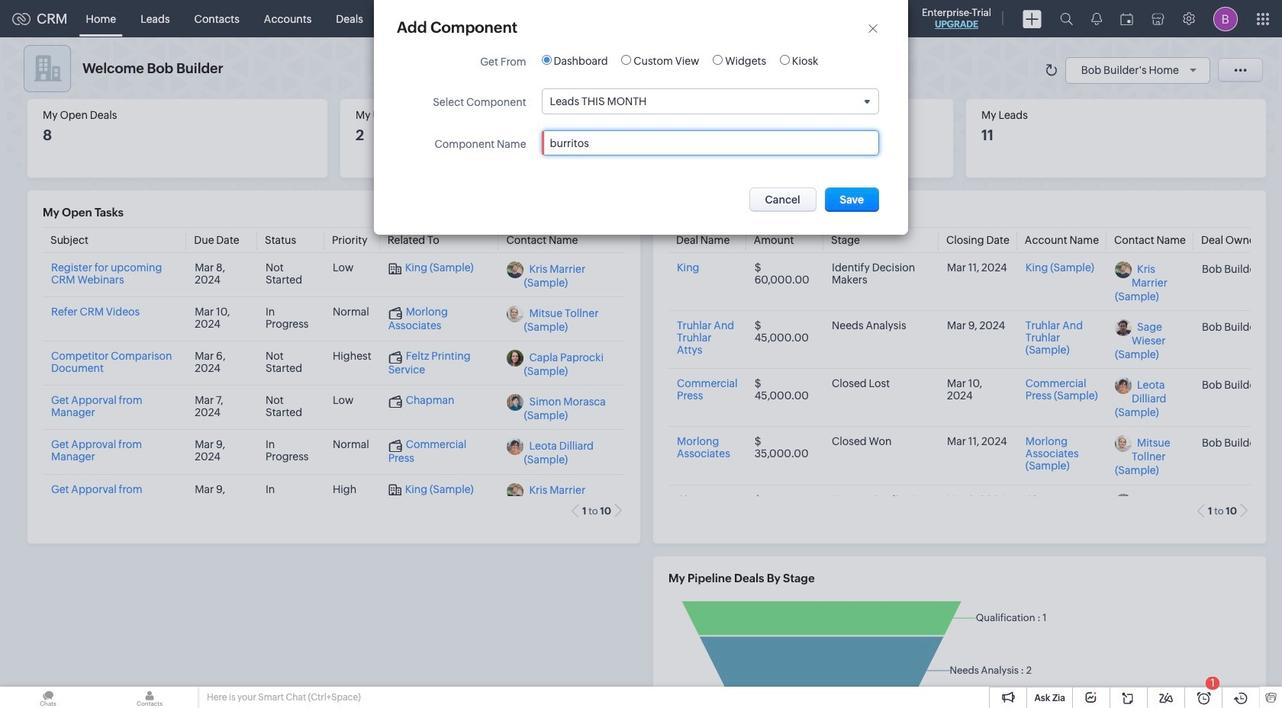 Task type: locate. For each thing, give the bounding box(es) containing it.
profile element
[[1204, 0, 1247, 37]]

None text field
[[550, 137, 839, 149]]

None field
[[542, 89, 878, 114]]

None radio
[[542, 55, 551, 64], [713, 55, 723, 64], [780, 55, 790, 64], [542, 55, 551, 64], [713, 55, 723, 64], [780, 55, 790, 64]]

signals element
[[1082, 0, 1111, 37]]

signals image
[[1091, 12, 1102, 25]]

None radio
[[622, 55, 631, 64]]



Task type: vqa. For each thing, say whether or not it's contained in the screenshot.
'Create Menu' image
yes



Task type: describe. For each thing, give the bounding box(es) containing it.
chats image
[[0, 688, 96, 709]]

search image
[[1060, 12, 1073, 25]]

contacts image
[[102, 688, 198, 709]]

search element
[[1051, 0, 1082, 37]]

calendar image
[[1120, 13, 1133, 25]]

create menu element
[[1014, 0, 1051, 37]]

logo image
[[12, 13, 31, 25]]

create menu image
[[1023, 10, 1042, 28]]

profile image
[[1213, 6, 1238, 31]]



